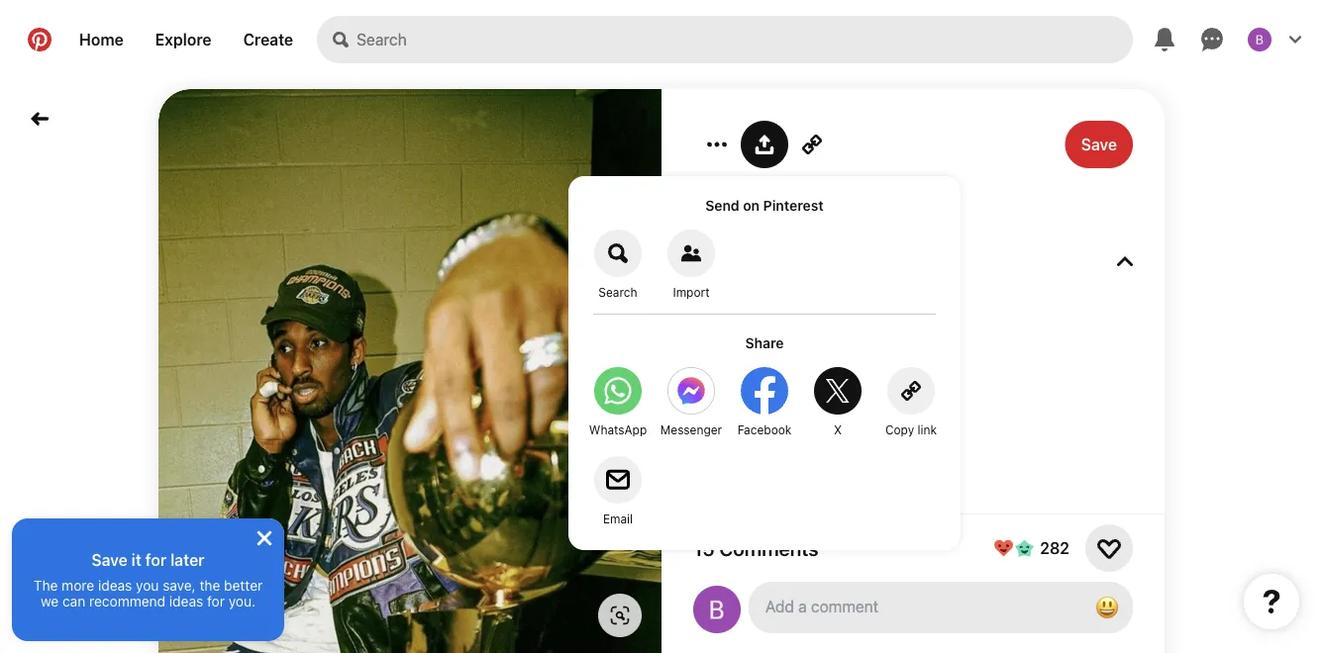 Task type: vqa. For each thing, say whether or not it's contained in the screenshot.
the bottommost COMMENTS
yes



Task type: locate. For each thing, give the bounding box(es) containing it.
3
[[855, 385, 864, 401]]

home link
[[63, 16, 139, 63]]

love right m link
[[751, 297, 785, 316]]

it right s link
[[784, 622, 793, 641]]

comments
[[693, 250, 793, 273], [719, 537, 819, 560]]

1 vertical spatial reply
[[770, 581, 807, 598]]

1 horizontal spatial save
[[1081, 135, 1117, 154]]

love for raymond
[[808, 426, 841, 445]]

1 vertical spatial reply button
[[770, 581, 807, 598]]

reply for love
[[770, 581, 807, 598]]

0 horizontal spatial for
[[145, 551, 167, 570]]

reply button for great
[[778, 385, 816, 401]]

great
[[798, 362, 836, 381]]

love down react image
[[808, 426, 841, 445]]

it right m
[[789, 297, 798, 316]]

comments button
[[693, 250, 1133, 273]]

❤️ right s
[[797, 622, 813, 641]]

comments up '1w'
[[719, 537, 819, 560]]

reply button for love
[[770, 581, 807, 598]]

expand icon image
[[1117, 253, 1133, 269]]

❤️ inside m love it ❤️ 2w
[[802, 297, 818, 316]]

it right ora link
[[802, 557, 811, 576]]

Search text field
[[357, 16, 1133, 63]]

Add a comment field
[[766, 597, 1072, 616]]

s
[[733, 622, 741, 641]]

0 vertical spatial reply
[[778, 385, 816, 401]]

you.
[[229, 594, 256, 610]]

reply button down ora love it ❤️
[[770, 581, 807, 598]]

❤️ for raymond love it ❤️
[[859, 426, 875, 445]]

3 button
[[855, 385, 864, 401]]

ideas
[[98, 578, 132, 594], [169, 594, 203, 610]]

love for s
[[746, 622, 779, 641]]

share on facebook image
[[741, 368, 789, 415]]

ideas down later on the left bottom of page
[[169, 594, 203, 610]]

reply
[[778, 385, 816, 401], [770, 581, 807, 598]]

15
[[693, 537, 715, 560]]

2w
[[733, 322, 752, 338]]

react image
[[835, 385, 851, 401]]

copy link
[[886, 423, 937, 437]]

copy
[[886, 423, 915, 437]]

❤️ up great
[[802, 297, 818, 316]]

rolando link
[[733, 362, 794, 381]]

explore
[[155, 30, 212, 49]]

save
[[1081, 135, 1117, 154], [92, 551, 128, 570]]

b0bth3builder2k23 image
[[693, 586, 741, 634]]

facebook
[[738, 423, 792, 437]]

m link
[[733, 297, 747, 316]]

raymond image
[[693, 425, 725, 457]]

0 vertical spatial save
[[1081, 135, 1117, 154]]

love
[[751, 297, 785, 316], [808, 426, 841, 445], [764, 557, 798, 576], [746, 622, 779, 641]]

❤️ for m love it ❤️ 2w
[[802, 297, 818, 316]]

it inside m love it ❤️ 2w
[[789, 297, 798, 316]]

it right x
[[846, 426, 855, 445]]

later
[[171, 551, 205, 570]]

comments up m
[[693, 250, 793, 273]]

1 vertical spatial save
[[92, 551, 128, 570]]

0 vertical spatial reply button
[[778, 385, 816, 401]]

😃 button
[[749, 582, 1133, 634], [1088, 588, 1127, 628]]

share
[[745, 335, 784, 351]]

😃
[[1096, 594, 1119, 621]]

raymond love it ❤️
[[733, 426, 875, 445]]

1 vertical spatial for
[[207, 594, 225, 610]]

love right ora
[[764, 557, 798, 576]]

❤️ for s love it ❤️
[[797, 622, 813, 641]]

it up you
[[132, 551, 141, 570]]

reply down great
[[778, 385, 816, 401]]

save inside save it for later the more ideas you save, the better we can recommend ideas for you.
[[92, 551, 128, 570]]

0 vertical spatial comments
[[693, 250, 793, 273]]

save button
[[1066, 121, 1133, 168], [1066, 121, 1133, 168]]

15 comments
[[693, 537, 819, 560]]

share on twitter image
[[814, 368, 862, 415]]

ideas left you
[[98, 578, 132, 594]]

for up you
[[145, 551, 167, 570]]

reply button down great
[[778, 385, 816, 401]]

it inside save it for later the more ideas you save, the better we can recommend ideas for you.
[[132, 551, 141, 570]]

1 horizontal spatial for
[[207, 594, 225, 610]]

reply down ora love it ❤️
[[770, 581, 807, 598]]

love right s link
[[746, 622, 779, 641]]

import
[[673, 285, 710, 299]]

reply button
[[778, 385, 816, 401], [770, 581, 807, 598]]

rolando
[[733, 362, 794, 381]]

click to shop image
[[610, 606, 630, 626]]

you
[[136, 578, 159, 594]]

1 horizontal spatial ideas
[[169, 594, 203, 610]]

m image
[[693, 297, 725, 328]]

the
[[200, 578, 220, 594]]

create
[[243, 30, 293, 49]]

0 horizontal spatial save
[[92, 551, 128, 570]]

❤️ up react icon
[[815, 557, 831, 576]]

love inside m love it ❤️ 2w
[[751, 297, 785, 316]]

for
[[145, 551, 167, 570], [207, 594, 225, 610]]

for left you.
[[207, 594, 225, 610]]

❤️ right x
[[859, 426, 875, 445]]

1w
[[733, 581, 750, 598]]

explore link
[[139, 16, 227, 63]]

save for save
[[1081, 135, 1117, 154]]

❤️
[[802, 297, 818, 316], [859, 426, 875, 445], [815, 557, 831, 576], [797, 622, 813, 641]]

it
[[789, 297, 798, 316], [846, 426, 855, 445], [132, 551, 141, 570], [802, 557, 811, 576], [784, 622, 793, 641]]



Task type: describe. For each thing, give the bounding box(es) containing it.
rolando image
[[693, 362, 725, 394]]

ora link
[[733, 557, 760, 576]]

0 horizontal spatial ideas
[[98, 578, 132, 594]]

email
[[603, 512, 633, 526]]

love for m
[[751, 297, 785, 316]]

s image
[[693, 622, 725, 653]]

m
[[733, 297, 747, 316]]

it for raymond love it ❤️
[[846, 426, 855, 445]]

search
[[599, 285, 638, 299]]

1 vertical spatial comments
[[719, 537, 819, 560]]

whatsapp
[[589, 423, 647, 437]]

recommend
[[89, 594, 166, 610]]

0 vertical spatial for
[[145, 551, 167, 570]]

save for save it for later the more ideas you save, the better we can recommend ideas for you.
[[92, 551, 128, 570]]

rolando great photo rip legend
[[733, 362, 958, 381]]

link
[[918, 423, 937, 437]]

create link
[[227, 16, 309, 63]]

better
[[224, 578, 263, 594]]

photo
[[840, 362, 882, 381]]

save it for later the more ideas you save, the better we can recommend ideas for you.
[[33, 551, 263, 610]]

legend
[[909, 362, 958, 381]]

share on email image
[[594, 457, 642, 504]]

search icon image
[[333, 32, 349, 48]]

the
[[33, 578, 58, 594]]

raymond
[[733, 426, 804, 445]]

send
[[706, 197, 740, 214]]

s link
[[733, 622, 741, 641]]

it for m love it ❤️ 2w
[[789, 297, 798, 316]]

it for s love it ❤️
[[784, 622, 793, 641]]

❤️ for ora love it ❤️
[[815, 557, 831, 576]]

m love it ❤️ 2w
[[733, 297, 818, 338]]

messenger
[[661, 423, 722, 437]]

send on pinterest
[[706, 197, 824, 214]]

s love it ❤️
[[733, 622, 813, 641]]

it for ora love it ❤️
[[802, 557, 811, 576]]

pinterest
[[763, 197, 824, 214]]

ora love it ❤️
[[733, 557, 831, 576]]

love for ora
[[764, 557, 798, 576]]

save,
[[163, 578, 196, 594]]

reaction image
[[1098, 537, 1121, 561]]

ora image
[[693, 556, 725, 588]]

13w
[[733, 385, 758, 401]]

on
[[743, 197, 760, 214]]

282
[[1040, 539, 1070, 558]]

more
[[62, 578, 94, 594]]

rip
[[886, 362, 904, 381]]

we
[[41, 594, 59, 610]]

bob builder image
[[1248, 28, 1272, 52]]

react image
[[827, 581, 843, 597]]

x
[[834, 423, 842, 437]]

can
[[62, 594, 85, 610]]

share on messenger image
[[668, 368, 715, 415]]

reply for great
[[778, 385, 816, 401]]

ora
[[733, 557, 760, 576]]

home
[[79, 30, 124, 49]]

raymond link
[[733, 426, 804, 445]]



